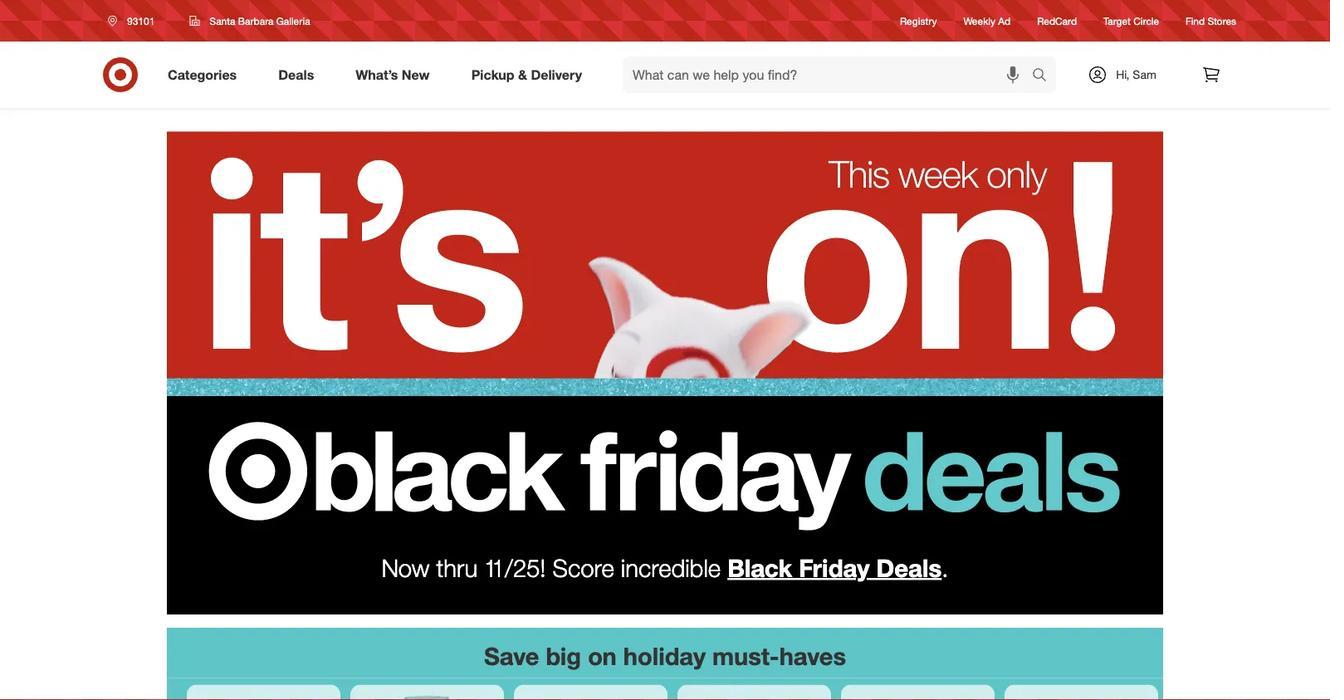 Task type: describe. For each thing, give the bounding box(es) containing it.
barbara
[[238, 15, 274, 27]]

1 horizontal spatial deals
[[877, 553, 942, 583]]

categories
[[168, 67, 237, 83]]

thru
[[436, 553, 478, 583]]

incredible
[[621, 553, 721, 583]]

santa barbara galleria
[[210, 15, 310, 27]]

now thru 11 /25! score incredible black friday deals .
[[382, 553, 949, 583]]

weekly
[[964, 14, 996, 27]]

santa barbara galleria button
[[179, 6, 321, 36]]

score
[[553, 553, 614, 583]]

registry
[[900, 14, 937, 27]]

what's new link
[[342, 56, 451, 93]]

search
[[1025, 68, 1065, 84]]

11
[[484, 553, 505, 583]]

friday
[[799, 553, 870, 583]]

.
[[942, 553, 949, 583]]

save
[[484, 641, 539, 671]]

93101 button
[[97, 6, 172, 36]]

galleria
[[276, 15, 310, 27]]

find stores link
[[1186, 14, 1237, 28]]

black
[[728, 553, 792, 583]]

must-
[[713, 641, 780, 671]]

haves
[[780, 641, 846, 671]]

new
[[402, 67, 430, 83]]

this week only it's on! target black friday deals image
[[167, 108, 1164, 548]]

search button
[[1025, 56, 1065, 96]]

registry link
[[900, 14, 937, 28]]

hi,
[[1116, 67, 1130, 82]]

What can we help you find? suggestions appear below search field
[[623, 56, 1037, 93]]

deals link
[[264, 56, 335, 93]]

/25!
[[505, 553, 546, 583]]

ad
[[999, 14, 1011, 27]]

redcard
[[1038, 14, 1077, 27]]



Task type: locate. For each thing, give the bounding box(es) containing it.
pickup
[[471, 67, 515, 83]]

hi, sam
[[1116, 67, 1157, 82]]

target circle link
[[1104, 14, 1160, 28]]

on
[[588, 641, 617, 671]]

pickup & delivery link
[[457, 56, 603, 93]]

now
[[382, 553, 430, 583]]

redcard link
[[1038, 14, 1077, 28]]

categories link
[[154, 56, 258, 93]]

0 vertical spatial deals
[[278, 67, 314, 83]]

find
[[1186, 14, 1205, 27]]

0 horizontal spatial deals
[[278, 67, 314, 83]]

pickup & delivery
[[471, 67, 582, 83]]

weekly ad
[[964, 14, 1011, 27]]

deals right friday
[[877, 553, 942, 583]]

sam
[[1133, 67, 1157, 82]]

weekly ad link
[[964, 14, 1011, 28]]

&
[[518, 67, 527, 83]]

holiday
[[624, 641, 706, 671]]

santa
[[210, 15, 235, 27]]

target
[[1104, 14, 1131, 27]]

93101
[[127, 15, 155, 27]]

deals
[[278, 67, 314, 83], [877, 553, 942, 583]]

big
[[546, 641, 581, 671]]

1 vertical spatial deals
[[877, 553, 942, 583]]

what's new
[[356, 67, 430, 83]]

what's
[[356, 67, 398, 83]]

carousel region
[[167, 628, 1164, 700]]

save big on holiday must-haves
[[484, 641, 846, 671]]

delivery
[[531, 67, 582, 83]]

deals down the galleria
[[278, 67, 314, 83]]

circle
[[1134, 14, 1160, 27]]

find stores
[[1186, 14, 1237, 27]]

target circle
[[1104, 14, 1160, 27]]

stores
[[1208, 14, 1237, 27]]



Task type: vqa. For each thing, say whether or not it's contained in the screenshot.
This week only it's on! Target Black Friday Deals image
yes



